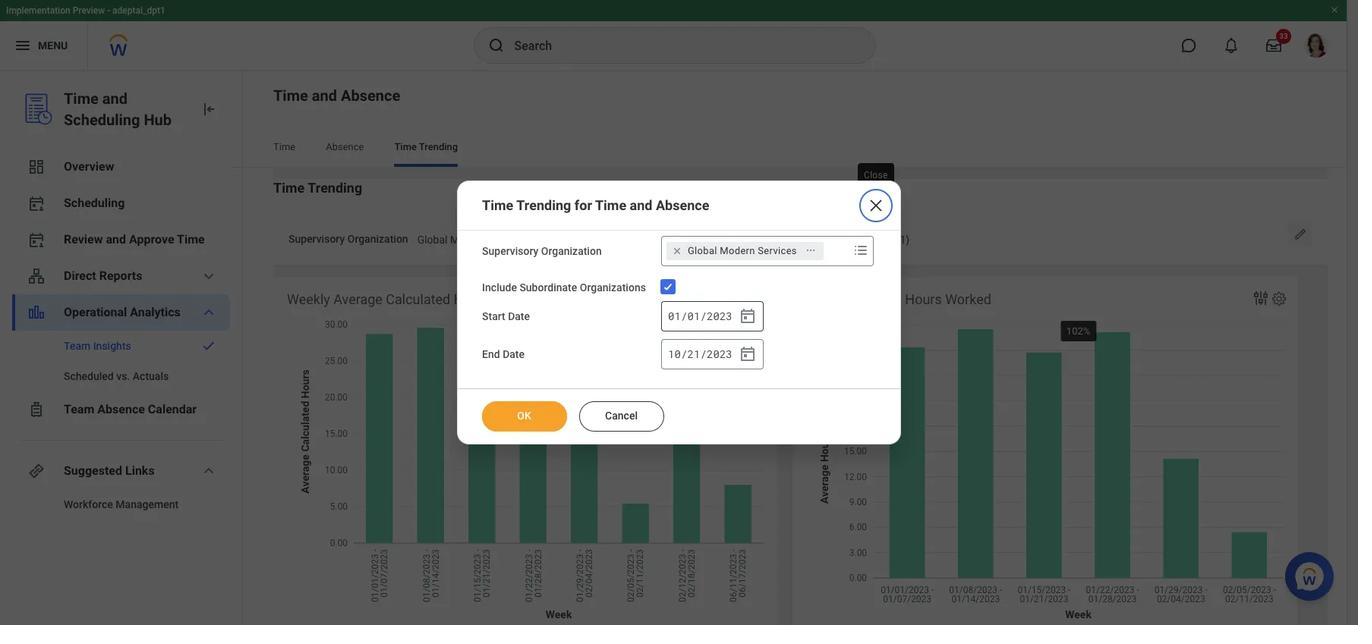 Task type: vqa. For each thing, say whether or not it's contained in the screenshot.
'Salary'
no



Task type: locate. For each thing, give the bounding box(es) containing it.
scheduled vs. actuals
[[64, 371, 169, 383]]

1 vertical spatial trending
[[308, 180, 363, 196]]

team down scheduled at bottom left
[[64, 403, 94, 417]]

organization up weekly average calculated hours
[[348, 233, 408, 245]]

task timeoff image
[[27, 401, 46, 419]]

start
[[738, 233, 761, 245], [482, 311, 506, 323]]

x small image
[[670, 244, 685, 259]]

include inside time trending for time and absence dialog
[[482, 282, 517, 294]]

operational
[[64, 305, 127, 320]]

hours
[[454, 291, 491, 307], [906, 291, 942, 307]]

global modern services for global modern services element
[[688, 245, 797, 256]]

1 horizontal spatial weekly
[[807, 291, 850, 307]]

time trending for time and absence dialog
[[457, 181, 902, 445]]

and
[[312, 87, 337, 105], [102, 90, 128, 108], [630, 197, 653, 213], [106, 232, 126, 247]]

average
[[334, 291, 383, 307], [853, 291, 902, 307]]

0 horizontal spatial average
[[334, 291, 383, 307]]

01
[[668, 309, 681, 324], [688, 309, 701, 324]]

tab list containing time
[[258, 131, 1344, 167]]

close environment banner image
[[1331, 5, 1340, 14]]

calendar user solid image
[[27, 231, 46, 249]]

0 vertical spatial scheduling
[[64, 111, 140, 129]]

0 horizontal spatial organization
[[348, 233, 408, 245]]

scheduling inside time and scheduling hub
[[64, 111, 140, 129]]

weekly for weekly average calculated hours
[[287, 291, 330, 307]]

/
[[681, 309, 688, 324], [701, 309, 707, 324], [681, 347, 688, 362], [701, 347, 707, 362]]

1 vertical spatial date
[[508, 311, 530, 323]]

1 vertical spatial team
[[64, 403, 94, 417]]

1 hours from the left
[[454, 291, 491, 307]]

0 vertical spatial include
[[539, 233, 573, 245]]

implementation preview -   adeptai_dpt1 banner
[[0, 0, 1348, 70]]

hours left worked
[[906, 291, 942, 307]]

adeptai_dpt1
[[112, 5, 165, 16]]

date
[[764, 233, 786, 245], [508, 311, 530, 323], [503, 349, 525, 361]]

supervisory organization for start date group
[[482, 245, 602, 257]]

end date group
[[662, 340, 764, 370]]

global inside text field
[[418, 234, 448, 246]]

and inside time and scheduling hub
[[102, 90, 128, 108]]

0 horizontal spatial start
[[482, 311, 506, 323]]

Global Modern Services text field
[[418, 225, 530, 251]]

team up scheduled at bottom left
[[64, 340, 91, 352]]

tab list
[[258, 131, 1344, 167]]

2023 right '21'
[[707, 347, 733, 362]]

time
[[273, 87, 308, 105], [64, 90, 99, 108], [273, 141, 296, 153], [395, 141, 417, 153], [273, 180, 305, 196], [482, 197, 514, 213], [595, 197, 627, 213], [177, 232, 205, 247]]

search image
[[487, 36, 506, 55]]

operational analytics button
[[12, 295, 230, 331]]

1 vertical spatial include subordinate organizations
[[482, 282, 646, 294]]

supervisory organization inside time trending for time and absence dialog
[[482, 245, 602, 257]]

team
[[64, 340, 91, 352], [64, 403, 94, 417]]

0 horizontal spatial include
[[482, 282, 517, 294]]

organizations
[[636, 233, 703, 245], [580, 282, 646, 294]]

global modern services
[[418, 234, 530, 246], [688, 245, 797, 256]]

suggested
[[64, 464, 122, 479]]

supervisory organization down for
[[482, 245, 602, 257]]

2 2023 from the top
[[707, 347, 733, 362]]

1 scheduling from the top
[[64, 111, 140, 129]]

x image
[[867, 196, 886, 215]]

0 vertical spatial team
[[64, 340, 91, 352]]

0 vertical spatial trending
[[419, 141, 458, 153]]

1 horizontal spatial start date
[[738, 233, 786, 245]]

2023 inside start date group
[[707, 309, 733, 324]]

0 vertical spatial start date
[[738, 233, 786, 245]]

services inside text field
[[489, 234, 530, 246]]

1 vertical spatial include
[[482, 282, 517, 294]]

include subordinate organizations inside time trending for time and absence dialog
[[482, 282, 646, 294]]

organization
[[348, 233, 408, 245], [541, 245, 602, 257]]

insights
[[93, 340, 131, 352]]

subordinate
[[576, 233, 634, 245], [520, 282, 578, 294]]

1 horizontal spatial supervisory organization
[[482, 245, 602, 257]]

include subordinate organizations
[[539, 233, 703, 245], [482, 282, 646, 294]]

organizations inside time trending for time and absence dialog
[[580, 282, 646, 294]]

absence inside team absence calendar link
[[97, 403, 145, 417]]

navigation pane region
[[0, 70, 243, 626]]

1 vertical spatial start date
[[482, 311, 530, 323]]

average for calculated
[[334, 291, 383, 307]]

organization down for
[[541, 245, 602, 257]]

1 average from the left
[[334, 291, 383, 307]]

1 horizontal spatial trending
[[419, 141, 458, 153]]

organizations up check small icon
[[636, 233, 703, 245]]

start right 'yes'
[[738, 233, 761, 245]]

1 2023 from the top
[[707, 309, 733, 324]]

scheduling up overview
[[64, 111, 140, 129]]

organizations left check small icon
[[580, 282, 646, 294]]

global right the x small icon
[[688, 245, 718, 256]]

1 vertical spatial scheduling
[[64, 196, 125, 210]]

0 horizontal spatial services
[[489, 234, 530, 246]]

start date right 'yes'
[[738, 233, 786, 245]]

supervisory for start date group
[[482, 245, 539, 257]]

0 vertical spatial subordinate
[[576, 233, 634, 245]]

1 horizontal spatial 01
[[688, 309, 701, 324]]

start date inside time trending for time and absence dialog
[[482, 311, 530, 323]]

0 vertical spatial 2023
[[707, 309, 733, 324]]

weekly
[[287, 291, 330, 307], [807, 291, 850, 307]]

related actions image
[[806, 246, 816, 256]]

management
[[116, 499, 179, 511]]

1 vertical spatial time trending
[[273, 180, 363, 196]]

0 horizontal spatial start date
[[482, 311, 530, 323]]

close
[[864, 170, 889, 181]]

implementation preview -   adeptai_dpt1
[[6, 5, 165, 16]]

1 horizontal spatial time trending
[[395, 141, 458, 153]]

1 team from the top
[[64, 340, 91, 352]]

chevron down small image
[[200, 463, 218, 481]]

time inside review and approve time link
[[177, 232, 205, 247]]

include
[[539, 233, 573, 245], [482, 282, 517, 294]]

team for team absence calendar
[[64, 403, 94, 417]]

supervisory organization
[[289, 233, 408, 245], [482, 245, 602, 257]]

team absence calendar link
[[12, 392, 230, 428]]

start up end
[[482, 311, 506, 323]]

global inside option
[[688, 245, 718, 256]]

scheduling
[[64, 111, 140, 129], [64, 196, 125, 210]]

start inside time trending for time and absence dialog
[[482, 311, 506, 323]]

organizations for start date element
[[636, 233, 703, 245]]

team insights
[[64, 340, 131, 352]]

0 horizontal spatial global modern services
[[418, 234, 530, 246]]

global up calculated
[[418, 234, 448, 246]]

2 average from the left
[[853, 291, 902, 307]]

calendar image
[[739, 346, 757, 364]]

1 vertical spatial start
[[482, 311, 506, 323]]

inbox large image
[[1267, 38, 1282, 53]]

yes
[[712, 234, 729, 246]]

0 vertical spatial date
[[764, 233, 786, 245]]

2023
[[707, 309, 733, 324], [707, 347, 733, 362]]

0 horizontal spatial supervisory
[[289, 233, 345, 245]]

1 horizontal spatial modern
[[720, 245, 756, 256]]

start date for start date group
[[482, 311, 530, 323]]

chevron down small image
[[200, 304, 218, 322]]

0 vertical spatial start
[[738, 233, 761, 245]]

global modern services inside option
[[688, 245, 797, 256]]

More (1) text field
[[870, 225, 910, 251]]

(1)
[[897, 234, 910, 246]]

organization inside time trending for time and absence dialog
[[541, 245, 602, 257]]

time and scheduling hub element
[[64, 88, 188, 131]]

1 01 from the left
[[668, 309, 681, 324]]

supervisory for start date element
[[289, 233, 345, 245]]

modern for global modern services element
[[720, 245, 756, 256]]

01 down check small icon
[[668, 309, 681, 324]]

date right end
[[503, 349, 525, 361]]

Yes text field
[[712, 225, 729, 251]]

2023 left calendar icon
[[707, 309, 733, 324]]

2 horizontal spatial trending
[[517, 197, 571, 213]]

supervisory inside time trending for time and absence dialog
[[482, 245, 539, 257]]

time trending
[[395, 141, 458, 153], [273, 180, 363, 196]]

absence
[[341, 87, 400, 105], [326, 141, 364, 153], [656, 197, 710, 213], [97, 403, 145, 417]]

0 horizontal spatial supervisory organization
[[289, 233, 408, 245]]

services for global modern services text field
[[489, 234, 530, 246]]

overview link
[[12, 149, 230, 185]]

average left calculated
[[334, 291, 383, 307]]

modern inside text field
[[450, 234, 487, 246]]

2023 inside 'end date' group
[[707, 347, 733, 362]]

0 horizontal spatial modern
[[450, 234, 487, 246]]

0 vertical spatial time trending
[[395, 141, 458, 153]]

supervisory
[[289, 233, 345, 245], [482, 245, 539, 257]]

2 weekly from the left
[[807, 291, 850, 307]]

trending inside dialog
[[517, 197, 571, 213]]

0 horizontal spatial trending
[[308, 180, 363, 196]]

0 horizontal spatial weekly
[[287, 291, 330, 307]]

services inside option
[[758, 245, 797, 256]]

and for time and scheduling hub
[[102, 90, 128, 108]]

check small image
[[659, 278, 678, 296]]

1 vertical spatial organizations
[[580, 282, 646, 294]]

0 vertical spatial organizations
[[636, 233, 703, 245]]

weekly for weekly average hours worked
[[807, 291, 850, 307]]

date left 01/01/2023
[[764, 233, 786, 245]]

2 team from the top
[[64, 403, 94, 417]]

review and approve time
[[64, 232, 205, 247]]

0 horizontal spatial 01
[[668, 309, 681, 324]]

1 horizontal spatial include
[[539, 233, 573, 245]]

operational analytics element
[[12, 331, 230, 392]]

2 scheduling from the top
[[64, 196, 125, 210]]

1 horizontal spatial global
[[688, 245, 718, 256]]

01 up '21'
[[688, 309, 701, 324]]

2 vertical spatial trending
[[517, 197, 571, 213]]

edit image
[[1294, 227, 1309, 242]]

average down 'prompts' icon
[[853, 291, 902, 307]]

approve
[[129, 232, 174, 247]]

0 vertical spatial include subordinate organizations
[[539, 233, 703, 245]]

1 horizontal spatial hours
[[906, 291, 942, 307]]

1 weekly from the left
[[287, 291, 330, 307]]

implementation
[[6, 5, 70, 16]]

1 horizontal spatial start
[[738, 233, 761, 245]]

1 horizontal spatial global modern services
[[688, 245, 797, 256]]

1 horizontal spatial supervisory
[[482, 245, 539, 257]]

start date
[[738, 233, 786, 245], [482, 311, 530, 323]]

end date
[[482, 349, 525, 361]]

calendar image
[[739, 308, 757, 326]]

modern for global modern services text field
[[450, 234, 487, 246]]

supervisory organization up weekly average calculated hours
[[289, 233, 408, 245]]

more
[[870, 234, 894, 246]]

date for 01 / 01 / 2023
[[508, 311, 530, 323]]

1 vertical spatial 2023
[[707, 347, 733, 362]]

services
[[489, 234, 530, 246], [758, 245, 797, 256]]

operational analytics
[[64, 305, 181, 320]]

date up end date
[[508, 311, 530, 323]]

start for start date group
[[482, 311, 506, 323]]

2 vertical spatial date
[[503, 349, 525, 361]]

0 horizontal spatial global
[[418, 234, 448, 246]]

modern inside option
[[720, 245, 756, 256]]

review and approve time link
[[12, 222, 230, 258]]

ok
[[518, 410, 532, 423]]

ok button
[[482, 402, 567, 433]]

start date up end date
[[482, 311, 530, 323]]

0 horizontal spatial hours
[[454, 291, 491, 307]]

hub
[[144, 111, 172, 129]]

hours right calculated
[[454, 291, 491, 307]]

include down global modern services text field
[[482, 282, 517, 294]]

1 horizontal spatial organization
[[541, 245, 602, 257]]

workforce management link
[[12, 490, 230, 520]]

weekly average calculated hours
[[287, 291, 491, 307]]

10 / 21 / 2023
[[668, 347, 733, 362]]

subordinate for start date group
[[520, 282, 578, 294]]

time inside time and scheduling hub
[[64, 90, 99, 108]]

team inside the operational analytics element
[[64, 340, 91, 352]]

scheduling down overview
[[64, 196, 125, 210]]

weekly average hours worked element
[[793, 277, 1298, 626]]

workforce
[[64, 499, 113, 511]]

team for team insights
[[64, 340, 91, 352]]

include down the time trending for time and absence
[[539, 233, 573, 245]]

and inside dialog
[[630, 197, 653, 213]]

1 horizontal spatial services
[[758, 245, 797, 256]]

1 horizontal spatial average
[[853, 291, 902, 307]]

1 vertical spatial subordinate
[[520, 282, 578, 294]]

weekly average hours worked
[[807, 291, 992, 307]]

trending
[[419, 141, 458, 153], [308, 180, 363, 196], [517, 197, 571, 213]]

global modern services, press delete to clear value. option
[[667, 242, 824, 260]]

for
[[575, 197, 592, 213]]

subordinate inside time trending for time and absence dialog
[[520, 282, 578, 294]]

global
[[418, 234, 448, 246], [688, 245, 718, 256]]

modern
[[450, 234, 487, 246], [720, 245, 756, 256]]



Task type: describe. For each thing, give the bounding box(es) containing it.
cancel
[[606, 410, 638, 423]]

and for time and absence
[[312, 87, 337, 105]]

calculated
[[386, 291, 451, 307]]

2023 for 10 / 21 / 2023
[[707, 347, 733, 362]]

weekly average calculated hours element
[[273, 277, 778, 626]]

overview
[[64, 160, 114, 174]]

supervisory organization element
[[418, 224, 530, 252]]

global for global modern services text field
[[418, 234, 448, 246]]

suggested links button
[[12, 453, 230, 490]]

link image
[[27, 463, 46, 481]]

scheduled vs. actuals link
[[12, 362, 230, 392]]

time trending for time and absence
[[482, 197, 710, 213]]

chart image
[[27, 304, 46, 322]]

transformation import image
[[200, 100, 218, 118]]

0 horizontal spatial time trending
[[273, 180, 363, 196]]

global modern services element
[[688, 244, 797, 258]]

include for start date group
[[482, 282, 517, 294]]

scheduling inside scheduling link
[[64, 196, 125, 210]]

team absence calendar
[[64, 403, 197, 417]]

subordinate for start date element
[[576, 233, 634, 245]]

and for review and approve time
[[106, 232, 126, 247]]

01/01/2023 text field
[[795, 225, 852, 251]]

start date group
[[662, 302, 764, 332]]

check image
[[200, 339, 218, 354]]

include subordinate organizations for start date group
[[482, 282, 646, 294]]

calendar user solid image
[[27, 194, 46, 213]]

include subordinate organizations element
[[712, 224, 729, 252]]

supervisory organization for start date element
[[289, 233, 408, 245]]

analytics
[[130, 305, 181, 320]]

global modern services for global modern services text field
[[418, 234, 530, 246]]

organization for start date element
[[348, 233, 408, 245]]

scheduling link
[[12, 185, 230, 222]]

organizations for start date group
[[580, 282, 646, 294]]

include for start date element
[[539, 233, 573, 245]]

workforce management
[[64, 499, 179, 511]]

worked
[[946, 291, 992, 307]]

profile logan mcneil element
[[1296, 29, 1338, 62]]

preview
[[73, 5, 105, 16]]

global for global modern services element
[[688, 245, 718, 256]]

end
[[482, 349, 500, 361]]

2 01 from the left
[[688, 309, 701, 324]]

prompts image
[[852, 241, 870, 260]]

time and absence
[[273, 87, 400, 105]]

calendar
[[148, 403, 197, 417]]

review
[[64, 232, 103, 247]]

21
[[688, 347, 701, 362]]

10
[[668, 347, 681, 362]]

01/01/2023
[[795, 234, 852, 246]]

vs.
[[116, 371, 130, 383]]

actuals
[[133, 371, 169, 383]]

absence inside tab list
[[326, 141, 364, 153]]

dashboard image
[[27, 158, 46, 176]]

team insights link
[[12, 331, 230, 362]]

trending for weekly average calculated hours element
[[308, 180, 363, 196]]

absence inside time trending for time and absence dialog
[[656, 197, 710, 213]]

notifications large image
[[1224, 38, 1240, 53]]

time and scheduling hub
[[64, 90, 172, 129]]

services for global modern services element
[[758, 245, 797, 256]]

-
[[107, 5, 110, 16]]

suggested links
[[64, 464, 155, 479]]

scheduled
[[64, 371, 114, 383]]

2 hours from the left
[[906, 291, 942, 307]]

average for hours
[[853, 291, 902, 307]]

more (1)
[[870, 234, 910, 246]]

cancel button
[[580, 402, 665, 433]]

01 / 01 / 2023
[[668, 309, 733, 324]]

organization for start date group
[[541, 245, 602, 257]]

trending for global modern services, press delete to clear value. option on the top of the page
[[517, 197, 571, 213]]

2023 for 01 / 01 / 2023
[[707, 309, 733, 324]]

close tooltip
[[855, 160, 898, 191]]

include subordinate organizations for start date element
[[539, 233, 703, 245]]

start date element
[[795, 224, 852, 252]]

date for 10 / 21 / 2023
[[503, 349, 525, 361]]

start date for start date element
[[738, 233, 786, 245]]

links
[[125, 464, 155, 479]]

start for start date element
[[738, 233, 761, 245]]



